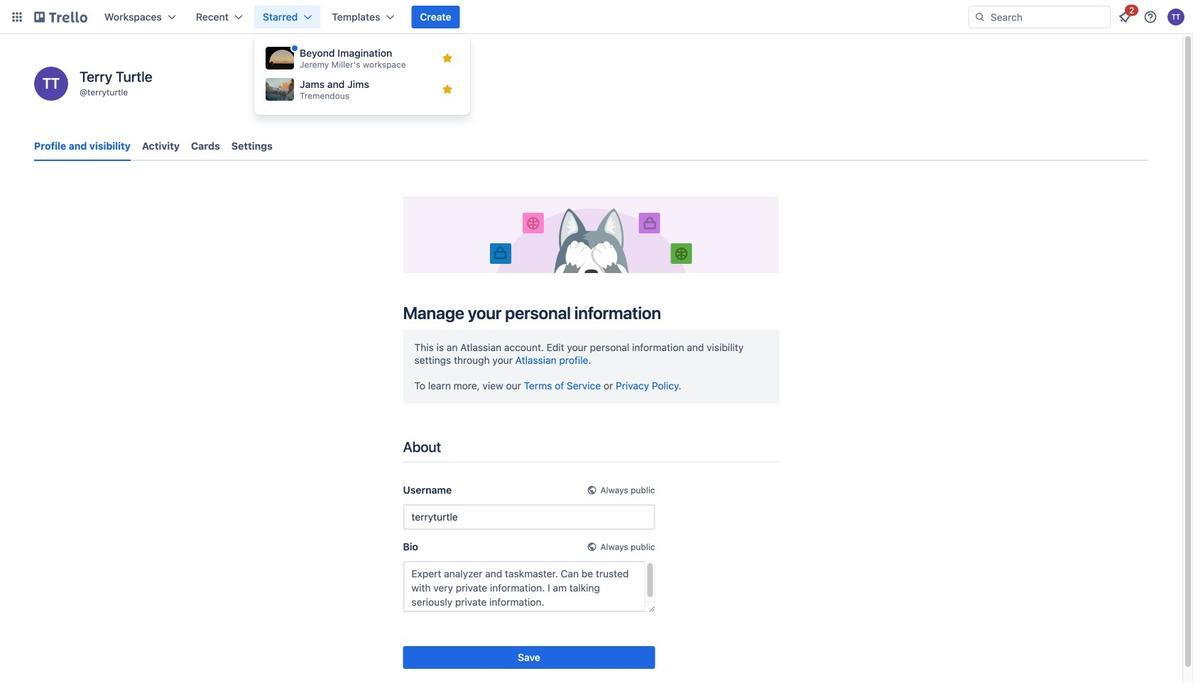 Task type: vqa. For each thing, say whether or not it's contained in the screenshot.
first Create from template… image from right
no



Task type: describe. For each thing, give the bounding box(es) containing it.
back to home image
[[34, 6, 87, 28]]

open information menu image
[[1143, 10, 1158, 24]]

1 vertical spatial terry turtle (terryturtle) image
[[34, 67, 68, 101]]

1 starred icon image from the top
[[442, 53, 453, 64]]

2 starred icon image from the top
[[442, 84, 453, 95]]



Task type: locate. For each thing, give the bounding box(es) containing it.
terry turtle (terryturtle) image
[[1168, 9, 1185, 26], [34, 67, 68, 101]]

0 vertical spatial terry turtle (terryturtle) image
[[1168, 9, 1185, 26]]

None text field
[[403, 505, 655, 530]]

1 vertical spatial starred icon image
[[442, 84, 453, 95]]

Search field
[[986, 7, 1110, 27]]

None text field
[[403, 562, 655, 613]]

2 notifications image
[[1116, 9, 1133, 26]]

search image
[[974, 11, 986, 23]]

1 horizontal spatial terry turtle (terryturtle) image
[[1168, 9, 1185, 26]]

0 vertical spatial starred icon image
[[442, 53, 453, 64]]

primary element
[[0, 0, 1193, 34]]

0 horizontal spatial terry turtle (terryturtle) image
[[34, 67, 68, 101]]

terry turtle (terryturtle) image right "open information menu" image
[[1168, 9, 1185, 26]]

terry turtle (terryturtle) image inside primary element
[[1168, 9, 1185, 26]]

starred icon image
[[442, 53, 453, 64], [442, 84, 453, 95]]

terry turtle (terryturtle) image down back to home image
[[34, 67, 68, 101]]



